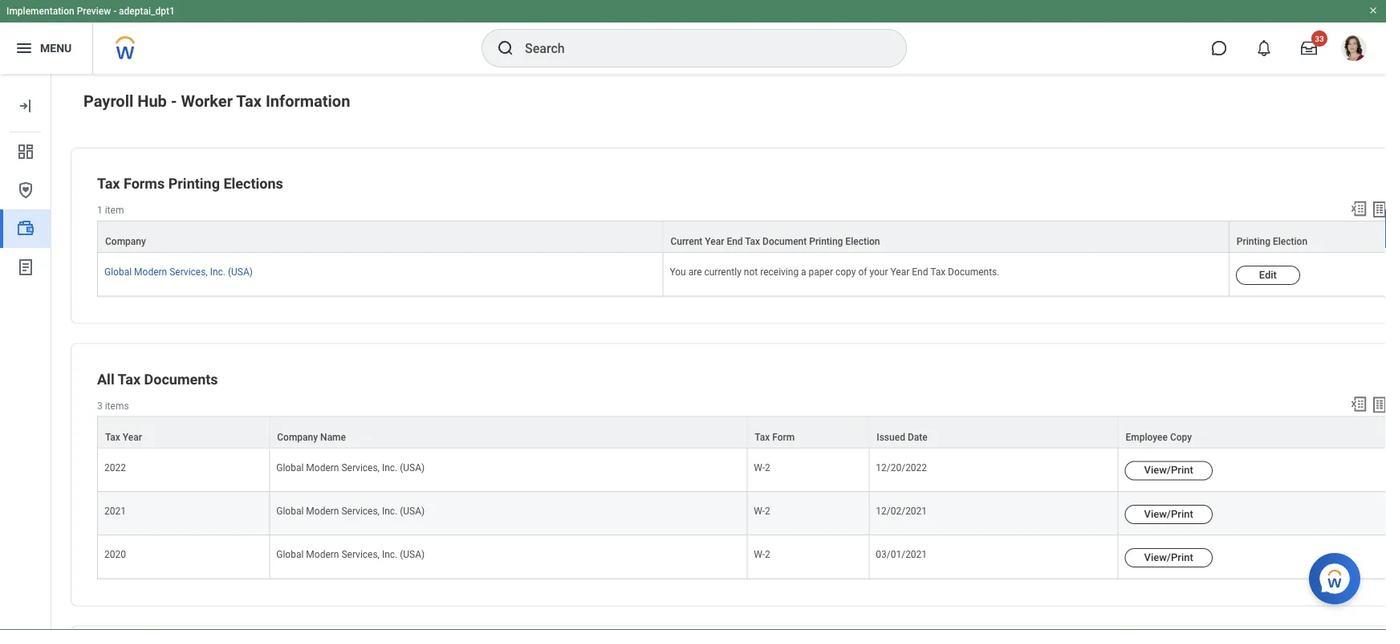 Task type: locate. For each thing, give the bounding box(es) containing it.
33
[[1315, 34, 1325, 43]]

end right "your"
[[912, 267, 928, 278]]

1 2 from the top
[[765, 462, 771, 473]]

export to excel image
[[1350, 200, 1368, 218], [1350, 395, 1368, 413]]

1 horizontal spatial year
[[705, 236, 725, 247]]

global for 2020
[[276, 549, 304, 561]]

employee copy
[[1126, 432, 1192, 443]]

0 horizontal spatial election
[[846, 236, 880, 247]]

company left name
[[277, 432, 318, 443]]

tax left form
[[755, 432, 770, 443]]

employee copy button
[[1119, 417, 1387, 448]]

forms
[[124, 175, 165, 192]]

1 toolbar from the top
[[1343, 200, 1387, 221]]

inc. for 2020
[[382, 549, 398, 561]]

year
[[705, 236, 725, 247], [891, 267, 910, 278], [123, 432, 142, 443]]

are
[[689, 267, 702, 278]]

printing up edit
[[1237, 236, 1271, 247]]

1 vertical spatial toolbar
[[1343, 395, 1387, 416]]

hub
[[137, 92, 167, 110]]

export to worksheets image
[[1371, 200, 1387, 219]]

3 2 from the top
[[765, 549, 771, 561]]

1 w-2 from the top
[[754, 462, 771, 473]]

row containing tax year
[[97, 416, 1387, 448]]

election
[[846, 236, 880, 247], [1273, 236, 1308, 247]]

0 vertical spatial row
[[97, 221, 1387, 253]]

2 horizontal spatial printing
[[1237, 236, 1271, 247]]

you are currently not receiving a paper copy of your year end tax documents.
[[670, 267, 1000, 278]]

- right preview
[[113, 6, 117, 17]]

1 w- from the top
[[754, 462, 765, 473]]

2 vertical spatial year
[[123, 432, 142, 443]]

not
[[744, 267, 758, 278]]

row
[[97, 221, 1387, 253], [97, 416, 1387, 448]]

year for current year end tax document printing election
[[705, 236, 725, 247]]

2 vertical spatial view/print button
[[1125, 548, 1213, 568]]

modern for 2021
[[306, 506, 339, 517]]

services, for 2020
[[342, 549, 380, 561]]

1 vertical spatial view/print button
[[1125, 505, 1213, 524]]

dashboard image
[[16, 142, 35, 161]]

global for 2021
[[276, 506, 304, 517]]

printing right "forms" in the top of the page
[[168, 175, 220, 192]]

1 horizontal spatial end
[[912, 267, 928, 278]]

company
[[105, 236, 146, 247], [277, 432, 318, 443]]

3 view/print from the top
[[1145, 551, 1194, 564]]

w-
[[754, 462, 765, 473], [754, 506, 765, 517], [754, 549, 765, 561]]

w- for 03/01/2021
[[754, 549, 765, 561]]

year right "your"
[[891, 267, 910, 278]]

export to excel image for all tax documents
[[1350, 395, 1368, 413]]

document alt image
[[16, 258, 35, 277]]

company name
[[277, 432, 346, 443]]

tax year
[[105, 432, 142, 443]]

2 w- from the top
[[754, 506, 765, 517]]

2 export to excel image from the top
[[1350, 395, 1368, 413]]

33 button
[[1292, 31, 1328, 66]]

global modern services, inc. (usa)
[[104, 267, 253, 278], [276, 462, 425, 473], [276, 506, 425, 517], [276, 549, 425, 561]]

services, inside edit row
[[170, 267, 208, 278]]

3 w- from the top
[[754, 549, 765, 561]]

inc.
[[210, 267, 226, 278], [382, 462, 398, 473], [382, 506, 398, 517], [382, 549, 398, 561]]

0 vertical spatial -
[[113, 6, 117, 17]]

end inside popup button
[[727, 236, 743, 247]]

payroll hub - worker tax information
[[84, 92, 350, 110]]

- right hub
[[171, 92, 177, 110]]

justify image
[[14, 39, 34, 58]]

0 vertical spatial view/print
[[1145, 464, 1194, 476]]

2 for 12/02/2021
[[765, 506, 771, 517]]

2020 element
[[104, 546, 126, 561]]

end up currently
[[727, 236, 743, 247]]

tax up not on the right top
[[745, 236, 760, 247]]

0 vertical spatial year
[[705, 236, 725, 247]]

printing up the 'paper'
[[809, 236, 843, 247]]

election up of
[[846, 236, 880, 247]]

2021 element
[[104, 502, 126, 517]]

company for company
[[105, 236, 146, 247]]

export to excel image left export to worksheets image
[[1350, 200, 1368, 218]]

2 horizontal spatial year
[[891, 267, 910, 278]]

w- for 12/20/2022
[[754, 462, 765, 473]]

w-2
[[754, 462, 771, 473], [754, 506, 771, 517], [754, 549, 771, 561]]

tax up 1 item
[[97, 175, 120, 192]]

1 vertical spatial company
[[277, 432, 318, 443]]

end
[[727, 236, 743, 247], [912, 267, 928, 278]]

global
[[104, 267, 132, 278], [276, 462, 304, 473], [276, 506, 304, 517], [276, 549, 304, 561]]

0 horizontal spatial year
[[123, 432, 142, 443]]

services,
[[170, 267, 208, 278], [342, 462, 380, 473], [342, 506, 380, 517], [342, 549, 380, 561]]

0 horizontal spatial end
[[727, 236, 743, 247]]

3 view/print button from the top
[[1125, 548, 1213, 568]]

document
[[763, 236, 807, 247]]

global modern services, inc. (usa) link
[[104, 263, 253, 278]]

2 2 from the top
[[765, 506, 771, 517]]

toolbar for all tax documents
[[1343, 395, 1387, 416]]

item
[[105, 205, 124, 216]]

(usa) for 2022
[[400, 462, 425, 473]]

global modern services, inc. (usa) for 2022
[[276, 462, 425, 473]]

1 vertical spatial view/print
[[1145, 508, 1194, 520]]

tax left the documents.
[[931, 267, 946, 278]]

global modern services, inc. (usa) for 2020
[[276, 549, 425, 561]]

modern for 2022
[[306, 462, 339, 473]]

2 election from the left
[[1273, 236, 1308, 247]]

inc. for 2022
[[382, 462, 398, 473]]

documents
[[144, 371, 218, 388]]

(usa) inside edit row
[[228, 267, 253, 278]]

year right "current"
[[705, 236, 725, 247]]

1 vertical spatial export to excel image
[[1350, 395, 1368, 413]]

1 vertical spatial year
[[891, 267, 910, 278]]

printing
[[168, 175, 220, 192], [809, 236, 843, 247], [1237, 236, 1271, 247]]

services, for 2021
[[342, 506, 380, 517]]

0 vertical spatial company
[[105, 236, 146, 247]]

1 view/print from the top
[[1145, 464, 1194, 476]]

employee
[[1126, 432, 1168, 443]]

paper
[[809, 267, 833, 278]]

currently
[[705, 267, 742, 278]]

0 horizontal spatial -
[[113, 6, 117, 17]]

items
[[105, 400, 129, 411]]

1 item
[[97, 205, 124, 216]]

1 vertical spatial row
[[97, 416, 1387, 448]]

edit button
[[1236, 266, 1301, 285]]

1 vertical spatial w-2
[[754, 506, 771, 517]]

2 row from the top
[[97, 416, 1387, 448]]

2 vertical spatial 2
[[765, 549, 771, 561]]

1 horizontal spatial election
[[1273, 236, 1308, 247]]

12/02/2021
[[876, 506, 927, 517]]

menu banner
[[0, 0, 1387, 74]]

information
[[266, 92, 350, 110]]

2 view/print row from the top
[[97, 492, 1387, 536]]

2021
[[104, 506, 126, 517]]

company down item
[[105, 236, 146, 247]]

1 export to excel image from the top
[[1350, 200, 1368, 218]]

0 vertical spatial export to excel image
[[1350, 200, 1368, 218]]

payroll
[[84, 92, 133, 110]]

1 vertical spatial end
[[912, 267, 928, 278]]

- inside "menu" banner
[[113, 6, 117, 17]]

0 vertical spatial end
[[727, 236, 743, 247]]

tax
[[236, 92, 262, 110], [97, 175, 120, 192], [745, 236, 760, 247], [931, 267, 946, 278], [118, 371, 141, 388], [105, 432, 120, 443], [755, 432, 770, 443]]

tax up 2022 element
[[105, 432, 120, 443]]

export to excel image left export to worksheets icon
[[1350, 395, 1368, 413]]

tax inside tax form popup button
[[755, 432, 770, 443]]

Search Workday  search field
[[525, 31, 874, 66]]

view/print for 12/20/2022
[[1145, 464, 1194, 476]]

2 view/print button from the top
[[1125, 505, 1213, 524]]

inc. inside edit row
[[210, 267, 226, 278]]

0 horizontal spatial company
[[105, 236, 146, 247]]

1 view/print row from the top
[[97, 448, 1387, 492]]

0 vertical spatial toolbar
[[1343, 200, 1387, 221]]

0 vertical spatial w-
[[754, 462, 765, 473]]

2
[[765, 462, 771, 473], [765, 506, 771, 517], [765, 549, 771, 561]]

1 view/print button from the top
[[1125, 461, 1213, 481]]

1 horizontal spatial -
[[171, 92, 177, 110]]

2 vertical spatial w-2
[[754, 549, 771, 561]]

1 vertical spatial w-
[[754, 506, 765, 517]]

tax inside tax year popup button
[[105, 432, 120, 443]]

company for company name
[[277, 432, 318, 443]]

(usa) for 2020
[[400, 549, 425, 561]]

2 vertical spatial view/print
[[1145, 551, 1194, 564]]

0 vertical spatial w-2
[[754, 462, 771, 473]]

of
[[859, 267, 867, 278]]

edit
[[1259, 269, 1277, 281]]

2 for 03/01/2021
[[765, 549, 771, 561]]

2 toolbar from the top
[[1343, 395, 1387, 416]]

1 vertical spatial -
[[171, 92, 177, 110]]

issued
[[877, 432, 906, 443]]

2 vertical spatial w-
[[754, 549, 765, 561]]

toolbar
[[1343, 200, 1387, 221], [1343, 395, 1387, 416]]

current
[[671, 236, 703, 247]]

1 row from the top
[[97, 221, 1387, 253]]

2 w-2 from the top
[[754, 506, 771, 517]]

current year end tax document printing election button
[[664, 222, 1229, 252]]

modern
[[134, 267, 167, 278], [306, 462, 339, 473], [306, 506, 339, 517], [306, 549, 339, 561]]

form
[[773, 432, 795, 443]]

3 items
[[97, 400, 129, 411]]

-
[[113, 6, 117, 17], [171, 92, 177, 110]]

row containing company
[[97, 221, 1387, 253]]

0 vertical spatial view/print button
[[1125, 461, 1213, 481]]

year up 2022 element
[[123, 432, 142, 443]]

1 vertical spatial 2
[[765, 506, 771, 517]]

election inside popup button
[[1273, 236, 1308, 247]]

election up edit
[[1273, 236, 1308, 247]]

1 horizontal spatial company
[[277, 432, 318, 443]]

1 election from the left
[[846, 236, 880, 247]]

(usa)
[[228, 267, 253, 278], [400, 462, 425, 473], [400, 506, 425, 517], [400, 549, 425, 561]]

global inside edit row
[[104, 267, 132, 278]]

company button
[[98, 222, 663, 252]]

year inside popup button
[[705, 236, 725, 247]]

close environment banner image
[[1369, 6, 1379, 15]]

view/print button
[[1125, 461, 1213, 481], [1125, 505, 1213, 524], [1125, 548, 1213, 568]]

year inside popup button
[[123, 432, 142, 443]]

0 vertical spatial 2
[[765, 462, 771, 473]]

view/print row
[[97, 448, 1387, 492], [97, 492, 1387, 536], [97, 536, 1387, 579]]

1 horizontal spatial printing
[[809, 236, 843, 247]]

view/print
[[1145, 464, 1194, 476], [1145, 508, 1194, 520], [1145, 551, 1194, 564]]

3 w-2 from the top
[[754, 549, 771, 561]]

view/print button for 12/20/2022
[[1125, 461, 1213, 481]]



Task type: describe. For each thing, give the bounding box(es) containing it.
profile logan mcneil image
[[1342, 35, 1367, 64]]

copy
[[836, 267, 856, 278]]

printing inside popup button
[[1237, 236, 1271, 247]]

end inside edit row
[[912, 267, 928, 278]]

menu
[[40, 41, 72, 55]]

toolbar for tax forms printing elections
[[1343, 200, 1387, 221]]

3 view/print row from the top
[[97, 536, 1387, 579]]

navigation pane region
[[0, 74, 51, 630]]

preview
[[77, 6, 111, 17]]

inc. for 2021
[[382, 506, 398, 517]]

row for all tax documents
[[97, 416, 1387, 448]]

export to excel image for tax forms printing elections
[[1350, 200, 1368, 218]]

benefits image
[[16, 181, 35, 200]]

receiving
[[760, 267, 799, 278]]

all
[[97, 371, 115, 388]]

2 view/print from the top
[[1145, 508, 1194, 520]]

w-2 for 12/20/2022
[[754, 462, 771, 473]]

copy
[[1171, 432, 1192, 443]]

transformation import image
[[16, 96, 35, 116]]

tax right worker
[[236, 92, 262, 110]]

3
[[97, 400, 103, 411]]

w-2 for 12/02/2021
[[754, 506, 771, 517]]

services, for 2022
[[342, 462, 380, 473]]

(usa) for 2021
[[400, 506, 425, 517]]

12/20/2022
[[876, 462, 927, 473]]

03/01/2021
[[876, 549, 927, 561]]

2022
[[104, 462, 126, 473]]

documents.
[[948, 267, 1000, 278]]

tax right all
[[118, 371, 141, 388]]

1
[[97, 205, 103, 216]]

worker
[[181, 92, 233, 110]]

issued date button
[[870, 417, 1118, 448]]

2022 element
[[104, 459, 126, 473]]

notifications large image
[[1257, 40, 1273, 56]]

w-2 for 03/01/2021
[[754, 549, 771, 561]]

name
[[320, 432, 346, 443]]

issued date
[[877, 432, 928, 443]]

date
[[908, 432, 928, 443]]

global modern services, inc. (usa) inside edit row
[[104, 267, 253, 278]]

global modern services, inc. (usa) for 2021
[[276, 506, 425, 517]]

modern inside edit row
[[134, 267, 167, 278]]

2 for 12/20/2022
[[765, 462, 771, 473]]

tax form
[[755, 432, 795, 443]]

year for tax year
[[123, 432, 142, 443]]

all tax documents
[[97, 371, 218, 388]]

tax inside edit row
[[931, 267, 946, 278]]

a
[[801, 267, 807, 278]]

company name button
[[270, 417, 747, 448]]

modern for 2020
[[306, 549, 339, 561]]

current year end tax document printing election
[[671, 236, 880, 247]]

your
[[870, 267, 888, 278]]

export to worksheets image
[[1371, 395, 1387, 415]]

printing election button
[[1230, 222, 1387, 252]]

election inside popup button
[[846, 236, 880, 247]]

view/print for 03/01/2021
[[1145, 551, 1194, 564]]

tax form button
[[748, 417, 869, 448]]

implementation preview -   adeptai_dpt1
[[6, 6, 175, 17]]

implementation
[[6, 6, 74, 17]]

w- for 12/02/2021
[[754, 506, 765, 517]]

tax year button
[[98, 417, 269, 448]]

year inside edit row
[[891, 267, 910, 278]]

printing election
[[1237, 236, 1308, 247]]

task pay image
[[16, 219, 35, 238]]

row for tax forms printing elections
[[97, 221, 1387, 253]]

edit row
[[97, 253, 1387, 297]]

inbox large image
[[1301, 40, 1318, 56]]

search image
[[496, 39, 515, 58]]

adeptai_dpt1
[[119, 6, 175, 17]]

- for preview
[[113, 6, 117, 17]]

view/print button for 03/01/2021
[[1125, 548, 1213, 568]]

- for hub
[[171, 92, 177, 110]]

elections
[[224, 175, 283, 192]]

tax inside current year end tax document printing election popup button
[[745, 236, 760, 247]]

you
[[670, 267, 686, 278]]

printing inside popup button
[[809, 236, 843, 247]]

tax forms printing elections
[[97, 175, 283, 192]]

0 horizontal spatial printing
[[168, 175, 220, 192]]

2020
[[104, 549, 126, 561]]

menu button
[[0, 22, 93, 74]]

global for 2022
[[276, 462, 304, 473]]



Task type: vqa. For each thing, say whether or not it's contained in the screenshot.
items
yes



